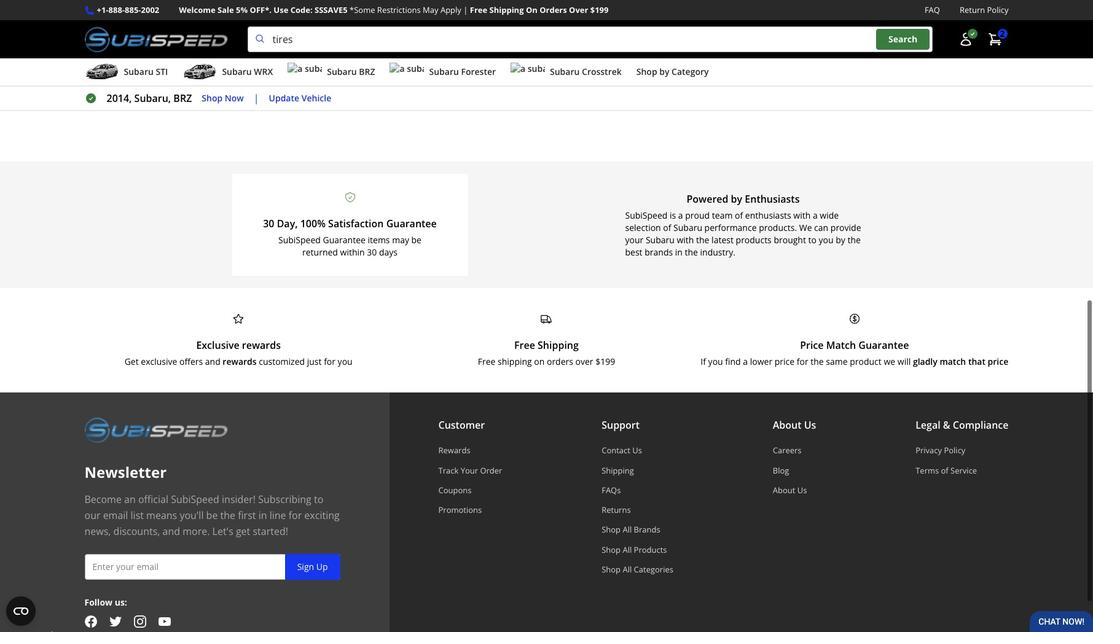 Task type: locate. For each thing, give the bounding box(es) containing it.
policy for return policy
[[987, 4, 1009, 15]]

enthusiasts
[[745, 210, 792, 221]]

about us down blog link
[[773, 485, 807, 496]]

policy up 2
[[987, 4, 1009, 15]]

$199 inside free shipping free shipping on orders over $199
[[596, 356, 615, 368]]

30 day, 100% satisfaction guarantee subispeed guarantee items may be returned within 30 days
[[263, 217, 437, 258]]

0 horizontal spatial be
[[206, 509, 218, 523]]

a subaru sti thumbnail image image
[[85, 63, 119, 81]]

1 vertical spatial shipping
[[538, 339, 579, 352]]

1 vertical spatial all
[[623, 544, 632, 555]]

and inside exclusive rewards get exclusive offers and rewards customized just for you
[[205, 356, 220, 368]]

exciting
[[304, 509, 340, 523]]

30 left the day,
[[263, 217, 274, 231]]

and down means
[[163, 525, 180, 539]]

privacy
[[916, 445, 942, 456]]

a
[[678, 210, 683, 221], [813, 210, 818, 221], [743, 356, 748, 368]]

subispeed for subscribing
[[171, 493, 219, 507]]

visa image
[[715, 18, 739, 36]]

policy for privacy policy
[[944, 445, 966, 456]]

the
[[696, 234, 710, 246], [848, 234, 861, 246], [685, 247, 698, 258], [811, 356, 824, 368], [220, 509, 235, 523]]

guarantee inside price match guarantee if you find a lower price for the same product we will gladly match that price
[[859, 339, 909, 352]]

0 vertical spatial guarantee
[[386, 217, 437, 231]]

2 horizontal spatial subispeed
[[625, 210, 668, 221]]

0 vertical spatial with
[[794, 210, 811, 221]]

0 vertical spatial by
[[660, 66, 670, 78]]

subispeed down the day,
[[278, 234, 321, 246]]

a subaru forester thumbnail image image
[[390, 63, 424, 81]]

shop down shop all brands
[[602, 544, 621, 555]]

you right just
[[338, 356, 353, 368]]

items
[[368, 234, 390, 246]]

subaru for subaru wrx
[[222, 66, 252, 78]]

1 horizontal spatial by
[[731, 193, 743, 206]]

subaru inside dropdown button
[[327, 66, 357, 78]]

search input field
[[247, 27, 933, 52]]

2 vertical spatial guarantee
[[859, 339, 909, 352]]

shop for shop by category
[[637, 66, 657, 78]]

need help? call
[[705, 70, 769, 81]]

1 vertical spatial $199
[[596, 356, 615, 368]]

1 horizontal spatial of
[[735, 210, 743, 221]]

1 horizontal spatial be
[[412, 234, 422, 246]]

with up we
[[794, 210, 811, 221]]

in left line
[[259, 509, 267, 523]]

gladly
[[913, 356, 938, 368]]

of right terms
[[941, 465, 949, 476]]

a inside price match guarantee if you find a lower price for the same product we will gladly match that price
[[743, 356, 748, 368]]

0 vertical spatial all
[[623, 525, 632, 536]]

we
[[799, 222, 812, 234]]

0 horizontal spatial in
[[259, 509, 267, 523]]

1 horizontal spatial you
[[708, 356, 723, 368]]

price right lower on the right bottom of the page
[[775, 356, 795, 368]]

a right "is"
[[678, 210, 683, 221]]

you down can
[[819, 234, 834, 246]]

all left brands
[[623, 525, 632, 536]]

service
[[951, 465, 977, 476]]

subaru up now
[[222, 66, 252, 78]]

for down price
[[797, 356, 809, 368]]

to inside powered by enthusiasts subispeed is a proud team of enthusiasts with a wide selection of subaru performance products. we can provide your subaru with the latest products brought to you by the best brands in the industry.
[[809, 234, 817, 246]]

shop by category button
[[637, 61, 709, 86]]

price match guarantee image
[[849, 313, 861, 325]]

legal
[[916, 419, 941, 432]]

1 horizontal spatial in
[[675, 247, 683, 258]]

2 horizontal spatial for
[[797, 356, 809, 368]]

faq
[[925, 4, 940, 15]]

0 horizontal spatial 30
[[263, 217, 274, 231]]

us up 'careers' link at the bottom of page
[[804, 419, 816, 432]]

policy up terms of service link
[[944, 445, 966, 456]]

subaru sti
[[124, 66, 168, 78]]

first
[[238, 509, 256, 523]]

2 vertical spatial us
[[798, 485, 807, 496]]

shipping up orders at the bottom
[[538, 339, 579, 352]]

be inside become an official subispeed insider! subscribing to our email list means you'll be the first in line for exciting news, discounts, and more. let's get started!
[[206, 509, 218, 523]]

shop left now
[[202, 92, 223, 104]]

code:
[[291, 4, 313, 15]]

1 vertical spatial be
[[206, 509, 218, 523]]

youtube logo image
[[158, 616, 171, 628]]

us down blog link
[[798, 485, 807, 496]]

by down provide
[[836, 234, 846, 246]]

forester
[[461, 66, 496, 78]]

0 horizontal spatial you
[[338, 356, 353, 368]]

0 horizontal spatial for
[[289, 509, 302, 523]]

2 vertical spatial shipping
[[602, 465, 634, 476]]

1 vertical spatial subispeed
[[278, 234, 321, 246]]

of down "is"
[[663, 222, 671, 234]]

by for shop
[[660, 66, 670, 78]]

1 vertical spatial and
[[163, 525, 180, 539]]

paypal image
[[892, 18, 916, 36]]

free up shipping
[[515, 339, 535, 352]]

0 vertical spatial to
[[809, 234, 817, 246]]

if
[[701, 356, 706, 368]]

the left industry.
[[685, 247, 698, 258]]

for inside price match guarantee if you find a lower price for the same product we will gladly match that price
[[797, 356, 809, 368]]

and down the exclusive
[[205, 356, 220, 368]]

price right that
[[988, 356, 1009, 368]]

blog link
[[773, 465, 816, 476]]

to up 'exciting'
[[314, 493, 323, 507]]

0 horizontal spatial and
[[163, 525, 180, 539]]

guarantee up within
[[323, 234, 366, 246]]

be up let's
[[206, 509, 218, 523]]

2 vertical spatial by
[[836, 234, 846, 246]]

for right just
[[324, 356, 336, 368]]

coupons
[[439, 485, 472, 496]]

be inside "30 day, 100% satisfaction guarantee subispeed guarantee items may be returned within 30 days"
[[412, 234, 422, 246]]

1 vertical spatial about
[[773, 485, 796, 496]]

2 horizontal spatial of
[[941, 465, 949, 476]]

+1-888-885-2002
[[97, 4, 159, 15]]

for
[[324, 356, 336, 368], [797, 356, 809, 368], [289, 509, 302, 523]]

privacy policy
[[916, 445, 966, 456]]

2 all from the top
[[623, 544, 632, 555]]

0 horizontal spatial with
[[677, 234, 694, 246]]

0 horizontal spatial subispeed
[[171, 493, 219, 507]]

1 horizontal spatial with
[[794, 210, 811, 221]]

and inside become an official subispeed insider! subscribing to our email list means you'll be the first in line for exciting news, discounts, and more. let's get started!
[[163, 525, 180, 539]]

subispeed inside "30 day, 100% satisfaction guarantee subispeed guarantee items may be returned within 30 days"
[[278, 234, 321, 246]]

a subaru wrx thumbnail image image
[[183, 63, 217, 81]]

0 vertical spatial in
[[675, 247, 683, 258]]

1 vertical spatial to
[[314, 493, 323, 507]]

a up can
[[813, 210, 818, 221]]

subispeed up "selection"
[[625, 210, 668, 221]]

shop all brands link
[[602, 525, 674, 536]]

free
[[470, 4, 488, 15], [515, 339, 535, 352], [478, 356, 496, 368]]

0 vertical spatial policy
[[987, 4, 1009, 15]]

0 vertical spatial brz
[[359, 66, 375, 78]]

a right "find"
[[743, 356, 748, 368]]

2 horizontal spatial you
[[819, 234, 834, 246]]

0 horizontal spatial a
[[678, 210, 683, 221]]

rewards down the exclusive
[[223, 356, 257, 368]]

subispeed logo image
[[85, 27, 228, 52], [85, 418, 228, 443]]

button image
[[959, 32, 973, 47]]

shop down shop all products
[[602, 564, 621, 575]]

exclusive
[[196, 339, 240, 352]]

| right apply
[[464, 4, 468, 15]]

privacy policy link
[[916, 445, 1009, 456]]

1 horizontal spatial and
[[205, 356, 220, 368]]

1 horizontal spatial to
[[809, 234, 817, 246]]

subaru up brands
[[646, 234, 675, 246]]

brands
[[634, 525, 661, 536]]

1 horizontal spatial shipping
[[538, 339, 579, 352]]

newsletter
[[85, 462, 167, 483]]

you inside price match guarantee if you find a lower price for the same product we will gladly match that price
[[708, 356, 723, 368]]

us for contact us link
[[633, 445, 642, 456]]

1 horizontal spatial guarantee
[[386, 217, 437, 231]]

for right line
[[289, 509, 302, 523]]

subispeed inside powered by enthusiasts subispeed is a proud team of enthusiasts with a wide selection of subaru performance products. we can provide your subaru with the latest products brought to you by the best brands in the industry.
[[625, 210, 668, 221]]

1 vertical spatial |
[[254, 92, 259, 105]]

1 vertical spatial us
[[633, 445, 642, 456]]

provide
[[831, 222, 861, 234]]

1 vertical spatial policy
[[944, 445, 966, 456]]

shop for shop all categories
[[602, 564, 621, 575]]

faqs
[[602, 485, 621, 496]]

3 all from the top
[[623, 564, 632, 575]]

stripe image
[[833, 18, 857, 36]]

subispeed logo image up newsletter at bottom left
[[85, 418, 228, 443]]

2 horizontal spatial shipping
[[602, 465, 634, 476]]

you
[[819, 234, 834, 246], [338, 356, 353, 368], [708, 356, 723, 368]]

the down provide
[[848, 234, 861, 246]]

now
[[225, 92, 244, 104]]

satisfaction
[[328, 217, 384, 231]]

|
[[464, 4, 468, 15], [254, 92, 259, 105]]

rewards up "customized"
[[242, 339, 281, 352]]

free left shipping
[[478, 356, 496, 368]]

sign up
[[297, 561, 328, 573]]

100%
[[300, 217, 326, 231]]

1 horizontal spatial policy
[[987, 4, 1009, 15]]

update
[[269, 92, 299, 104]]

subaru left forester
[[429, 66, 459, 78]]

brz left a subaru forester thumbnail image
[[359, 66, 375, 78]]

1 vertical spatial of
[[663, 222, 671, 234]]

all
[[623, 525, 632, 536], [623, 544, 632, 555], [623, 564, 632, 575]]

day,
[[277, 217, 298, 231]]

1 subispeed logo image from the top
[[85, 27, 228, 52]]

1 vertical spatial guarantee
[[323, 234, 366, 246]]

guarantee up we
[[859, 339, 909, 352]]

+1-888-885-2002 link
[[97, 4, 159, 17]]

off*.
[[250, 4, 272, 15]]

1 horizontal spatial price
[[988, 356, 1009, 368]]

1 vertical spatial in
[[259, 509, 267, 523]]

googlepay image
[[921, 18, 946, 36]]

*some
[[350, 4, 375, 15]]

your
[[461, 465, 478, 476]]

0 vertical spatial about
[[773, 419, 802, 432]]

become
[[85, 493, 122, 507]]

help?
[[729, 70, 750, 81]]

1 horizontal spatial for
[[324, 356, 336, 368]]

need
[[705, 70, 726, 81]]

shop now link
[[202, 91, 244, 105]]

2 horizontal spatial guarantee
[[859, 339, 909, 352]]

for for exclusive rewards
[[324, 356, 336, 368]]

subispeed inside become an official subispeed insider! subscribing to our email list means you'll be the first in line for exciting news, discounts, and more. let's get started!
[[171, 493, 219, 507]]

1 vertical spatial with
[[677, 234, 694, 246]]

in right brands
[[675, 247, 683, 258]]

30 down items at the left
[[367, 247, 377, 258]]

subaru for subaru forester
[[429, 66, 459, 78]]

to down we
[[809, 234, 817, 246]]

shop for shop now
[[202, 92, 223, 104]]

restrictions
[[377, 4, 421, 15]]

2 vertical spatial of
[[941, 465, 949, 476]]

shop down returns
[[602, 525, 621, 536]]

terms
[[916, 465, 939, 476]]

1 all from the top
[[623, 525, 632, 536]]

1 vertical spatial by
[[731, 193, 743, 206]]

you right if
[[708, 356, 723, 368]]

0 vertical spatial be
[[412, 234, 422, 246]]

shop left the category
[[637, 66, 657, 78]]

for inside exclusive rewards get exclusive offers and rewards customized just for you
[[324, 356, 336, 368]]

subispeed logo image down the 2002 on the top left of the page
[[85, 27, 228, 52]]

subaru up vehicle
[[327, 66, 357, 78]]

by left the category
[[660, 66, 670, 78]]

about us up 'careers' link at the bottom of page
[[773, 419, 816, 432]]

subispeed up you'll
[[171, 493, 219, 507]]

over
[[576, 356, 594, 368]]

0 horizontal spatial price
[[775, 356, 795, 368]]

0 vertical spatial subispeed logo image
[[85, 27, 228, 52]]

0 vertical spatial shipping
[[490, 4, 524, 15]]

subaru for subaru brz
[[327, 66, 357, 78]]

1 horizontal spatial a
[[743, 356, 748, 368]]

free shipping free shipping on orders over $199
[[478, 339, 615, 368]]

shop inside dropdown button
[[637, 66, 657, 78]]

return policy link
[[960, 4, 1009, 17]]

0 horizontal spatial by
[[660, 66, 670, 78]]

faqs link
[[602, 485, 674, 496]]

1 vertical spatial subispeed logo image
[[85, 418, 228, 443]]

of up performance
[[735, 210, 743, 221]]

a subaru crosstrek thumbnail image image
[[511, 63, 545, 81]]

| right now
[[254, 92, 259, 105]]

subispeed for a
[[625, 210, 668, 221]]

apply
[[441, 4, 462, 15]]

with down proud
[[677, 234, 694, 246]]

the up let's
[[220, 509, 235, 523]]

the down price
[[811, 356, 824, 368]]

shipping down the contact
[[602, 465, 634, 476]]

us up "shipping" link
[[633, 445, 642, 456]]

1 horizontal spatial |
[[464, 4, 468, 15]]

subaru down proud
[[674, 222, 703, 234]]

you inside powered by enthusiasts subispeed is a proud team of enthusiasts with a wide selection of subaru performance products. we can provide your subaru with the latest products brought to you by the best brands in the industry.
[[819, 234, 834, 246]]

facebook logo image
[[85, 616, 97, 628]]

welcome sale 5% off*. use code: sssave5
[[179, 4, 348, 15]]

returns
[[602, 505, 631, 516]]

1 vertical spatial brz
[[174, 92, 192, 105]]

orders
[[540, 4, 567, 15]]

0 horizontal spatial guarantee
[[323, 234, 366, 246]]

1 vertical spatial rewards
[[223, 356, 257, 368]]

0 vertical spatial subispeed
[[625, 210, 668, 221]]

all down shop all brands
[[623, 544, 632, 555]]

0 horizontal spatial policy
[[944, 445, 966, 456]]

shop all categories link
[[602, 564, 674, 575]]

2 vertical spatial all
[[623, 564, 632, 575]]

be right may
[[412, 234, 422, 246]]

guarantee up may
[[386, 217, 437, 231]]

subaru left crosstrek
[[550, 66, 580, 78]]

venmo image
[[951, 18, 975, 36]]

subaru inside "dropdown button"
[[124, 66, 154, 78]]

0 vertical spatial about us
[[773, 419, 816, 432]]

2 vertical spatial subispeed
[[171, 493, 219, 507]]

0 vertical spatial free
[[470, 4, 488, 15]]

0 vertical spatial and
[[205, 356, 220, 368]]

subaru forester
[[429, 66, 496, 78]]

subaru wrx
[[222, 66, 273, 78]]

be
[[412, 234, 422, 246], [206, 509, 218, 523]]

1 about from the top
[[773, 419, 802, 432]]

shipping inside free shipping free shipping on orders over $199
[[538, 339, 579, 352]]

faq link
[[925, 4, 940, 17]]

Enter your email text field
[[85, 555, 340, 580]]

shipping left on
[[490, 4, 524, 15]]

industry.
[[700, 247, 736, 258]]

2 horizontal spatial by
[[836, 234, 846, 246]]

open widget image
[[6, 597, 36, 626]]

1 horizontal spatial brz
[[359, 66, 375, 78]]

2 vertical spatial free
[[478, 356, 496, 368]]

brz right subaru,
[[174, 92, 192, 105]]

by inside shop by category dropdown button
[[660, 66, 670, 78]]

offers
[[180, 356, 203, 368]]

1 vertical spatial 30
[[367, 247, 377, 258]]

call
[[752, 70, 767, 81]]

of
[[735, 210, 743, 221], [663, 222, 671, 234], [941, 465, 949, 476]]

0 vertical spatial us
[[804, 419, 816, 432]]

shop all brands
[[602, 525, 661, 536]]

legal & compliance
[[916, 419, 1009, 432]]

about up careers
[[773, 419, 802, 432]]

by up team
[[731, 193, 743, 206]]

all down shop all products
[[623, 564, 632, 575]]

shop now
[[202, 92, 244, 104]]

1 horizontal spatial subispeed
[[278, 234, 321, 246]]

free right apply
[[470, 4, 488, 15]]

1 vertical spatial about us
[[773, 485, 807, 496]]

your
[[625, 234, 644, 246]]

subaru left sti
[[124, 66, 154, 78]]

price match guarantee if you find a lower price for the same product we will gladly match that price
[[701, 339, 1009, 368]]

within
[[340, 247, 365, 258]]

0 horizontal spatial to
[[314, 493, 323, 507]]

about down blog
[[773, 485, 796, 496]]



Task type: describe. For each thing, give the bounding box(es) containing it.
means
[[146, 509, 177, 523]]

search button
[[877, 29, 930, 50]]

0 horizontal spatial of
[[663, 222, 671, 234]]

subscribing
[[258, 493, 312, 507]]

customer
[[439, 419, 485, 432]]

2002
[[141, 4, 159, 15]]

exclusive rewards get exclusive offers and rewards customized just for you
[[125, 339, 353, 368]]

terms of service
[[916, 465, 977, 476]]

order
[[480, 465, 502, 476]]

over
[[569, 4, 588, 15]]

brands
[[645, 247, 673, 258]]

discounts,
[[113, 525, 160, 539]]

selection
[[625, 222, 661, 234]]

brz inside dropdown button
[[359, 66, 375, 78]]

find
[[725, 356, 741, 368]]

instagram logo image
[[134, 616, 146, 628]]

free shipping image
[[541, 313, 553, 325]]

shop all categories
[[602, 564, 674, 575]]

return policy
[[960, 4, 1009, 15]]

insider!
[[222, 493, 256, 507]]

lower
[[750, 356, 773, 368]]

powered by enthusiasts subispeed is a proud team of enthusiasts with a wide selection of subaru performance products. we can provide your subaru with the latest products brought to you by the best brands in the industry.
[[625, 193, 861, 258]]

blog
[[773, 465, 789, 476]]

5%
[[236, 4, 248, 15]]

line
[[270, 509, 286, 523]]

shoppay image
[[862, 18, 887, 36]]

discover image
[[774, 18, 798, 36]]

0 horizontal spatial brz
[[174, 92, 192, 105]]

support
[[602, 419, 640, 432]]

0 vertical spatial $199
[[591, 4, 609, 15]]

in inside become an official subispeed insider! subscribing to our email list means you'll be the first in line for exciting news, discounts, and more. let's get started!
[[259, 509, 267, 523]]

careers
[[773, 445, 802, 456]]

official
[[138, 493, 168, 507]]

an
[[124, 493, 136, 507]]

by for powered
[[731, 193, 743, 206]]

for inside become an official subispeed insider! subscribing to our email list means you'll be the first in line for exciting news, discounts, and more. let's get started!
[[289, 509, 302, 523]]

0 horizontal spatial |
[[254, 92, 259, 105]]

sssave5
[[315, 4, 348, 15]]

all for categories
[[623, 564, 632, 575]]

follow
[[85, 597, 113, 609]]

in inside powered by enthusiasts subispeed is a proud team of enthusiasts with a wide selection of subaru performance products. we can provide your subaru with the latest products brought to you by the best brands in the industry.
[[675, 247, 683, 258]]

promotions link
[[439, 505, 502, 516]]

customized
[[259, 356, 305, 368]]

enthusiasts
[[745, 193, 800, 206]]

email
[[103, 509, 128, 523]]

the up industry.
[[696, 234, 710, 246]]

2014,
[[107, 92, 132, 105]]

1 about us from the top
[[773, 419, 816, 432]]

0 vertical spatial 30
[[263, 217, 274, 231]]

search
[[889, 33, 918, 45]]

track
[[439, 465, 459, 476]]

returned
[[302, 247, 338, 258]]

track your order
[[439, 465, 502, 476]]

0 vertical spatial of
[[735, 210, 743, 221]]

shipping
[[498, 356, 532, 368]]

us for about us link
[[798, 485, 807, 496]]

subaru wrx button
[[183, 61, 273, 86]]

shop for shop all brands
[[602, 525, 621, 536]]

just
[[307, 356, 322, 368]]

twitter logo image
[[109, 616, 121, 628]]

news,
[[85, 525, 111, 539]]

let's
[[212, 525, 233, 539]]

orders
[[547, 356, 573, 368]]

exclusive rewards image
[[232, 313, 245, 325]]

&
[[943, 419, 951, 432]]

days
[[379, 247, 398, 258]]

2014, subaru, brz
[[107, 92, 192, 105]]

return
[[960, 4, 985, 15]]

careers link
[[773, 445, 816, 456]]

all for products
[[623, 544, 632, 555]]

us:
[[115, 597, 127, 609]]

products
[[634, 544, 667, 555]]

for for price match guarantee
[[797, 356, 809, 368]]

crosstrek
[[582, 66, 622, 78]]

compliance
[[953, 419, 1009, 432]]

amex image
[[803, 18, 828, 36]]

may
[[392, 234, 409, 246]]

our
[[85, 509, 100, 523]]

shipping link
[[602, 465, 674, 476]]

become an official subispeed insider! subscribing to our email list means you'll be the first in line for exciting news, discounts, and more. let's get started!
[[85, 493, 340, 539]]

up
[[316, 561, 328, 573]]

2 about us from the top
[[773, 485, 807, 496]]

0 vertical spatial rewards
[[242, 339, 281, 352]]

promotions
[[439, 505, 482, 516]]

2 horizontal spatial a
[[813, 210, 818, 221]]

vehicle
[[302, 92, 331, 104]]

wrx
[[254, 66, 273, 78]]

2 price from the left
[[988, 356, 1009, 368]]

1 horizontal spatial 30
[[367, 247, 377, 258]]

2 about from the top
[[773, 485, 796, 496]]

888-
[[109, 4, 125, 15]]

follow us:
[[85, 597, 127, 609]]

2 subispeed logo image from the top
[[85, 418, 228, 443]]

all for brands
[[623, 525, 632, 536]]

exclusive
[[141, 356, 177, 368]]

2 button
[[982, 27, 1009, 52]]

rewards link
[[439, 445, 502, 456]]

mastercard image
[[744, 18, 769, 36]]

1 vertical spatial free
[[515, 339, 535, 352]]

shop all products link
[[602, 544, 674, 555]]

best
[[625, 247, 643, 258]]

shop for shop all products
[[602, 544, 621, 555]]

more.
[[183, 525, 210, 539]]

wide
[[820, 210, 839, 221]]

price
[[800, 339, 824, 352]]

get
[[236, 525, 250, 539]]

update vehicle
[[269, 92, 331, 104]]

performance
[[705, 222, 757, 234]]

track your order link
[[439, 465, 502, 476]]

products
[[736, 234, 772, 246]]

sign
[[297, 561, 314, 573]]

subaru for subaru sti
[[124, 66, 154, 78]]

you inside exclusive rewards get exclusive offers and rewards customized just for you
[[338, 356, 353, 368]]

subaru for subaru crosstrek
[[550, 66, 580, 78]]

to inside become an official subispeed insider! subscribing to our email list means you'll be the first in line for exciting news, discounts, and more. let's get started!
[[314, 493, 323, 507]]

subaru crosstrek
[[550, 66, 622, 78]]

30 day, 100% satisfaction guarantee image
[[344, 191, 356, 204]]

the inside price match guarantee if you find a lower price for the same product we will gladly match that price
[[811, 356, 824, 368]]

started!
[[253, 525, 288, 539]]

match
[[827, 339, 856, 352]]

the inside become an official subispeed insider! subscribing to our email list means you'll be the first in line for exciting news, discounts, and more. let's get started!
[[220, 509, 235, 523]]

list
[[131, 509, 144, 523]]

0 vertical spatial |
[[464, 4, 468, 15]]

subaru,
[[134, 92, 171, 105]]

on
[[526, 4, 538, 15]]

1 price from the left
[[775, 356, 795, 368]]

same
[[826, 356, 848, 368]]

*some restrictions may apply | free shipping on orders over $199
[[350, 4, 609, 15]]

0 horizontal spatial shipping
[[490, 4, 524, 15]]

a subaru brz thumbnail image image
[[288, 63, 322, 81]]



Task type: vqa. For each thing, say whether or not it's contained in the screenshot.
Shipping to the bottom
yes



